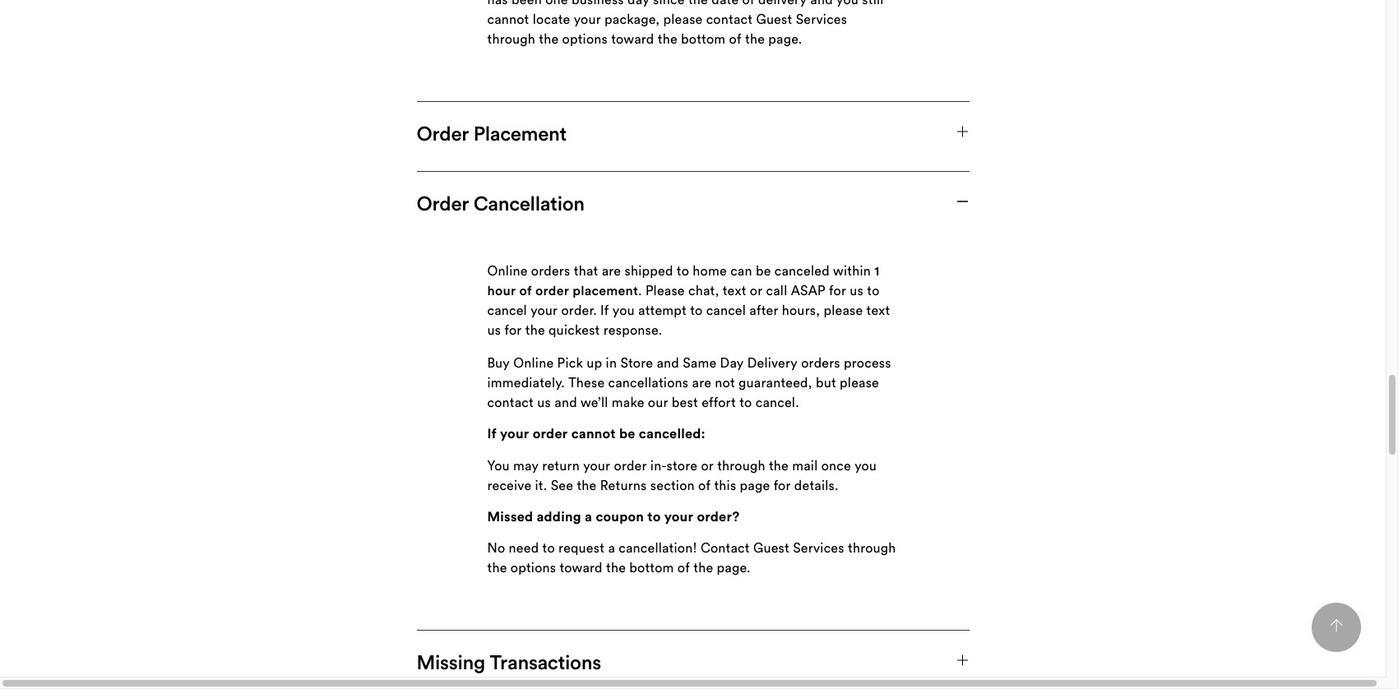 Task type: locate. For each thing, give the bounding box(es) containing it.
1 horizontal spatial in
[[606, 354, 617, 371]]

1 horizontal spatial orders
[[728, 278, 768, 294]]

through up new
[[717, 457, 766, 474]]

0 vertical spatial you
[[487, 457, 510, 474]]

us inside buy online pick up in store and same day delivery orders process immediately. these cancellations are not guaranteed, but please contact us and we'll make our best effort to cancel.
[[537, 394, 551, 410]]

1 order from the top
[[417, 121, 469, 146]]

1 horizontal spatial that
[[574, 262, 598, 279]]

by left three at the bottom of the page
[[675, 575, 690, 592]]

2 vertical spatial through
[[848, 540, 896, 556]]

are inside buy online pick up in store and same day delivery orders process immediately. these cancellations are not guaranteed, but please contact us and we'll make our best effort to cancel.
[[692, 374, 712, 391]]

sku,
[[767, 628, 797, 644]]

1 vertical spatial in
[[577, 298, 588, 314]]

browse
[[803, 536, 847, 552]]

your inside ordering your favorites is easy at ulta beauty! start by using our mobile app (text "beauty" to 95637 to get the app) or navigating to ulta.com. ultamate rewards members, remember to log in before shopping! not a member? sign up
[[546, 199, 573, 215]]

you inside you may return your order in-store or through the mail once you receive it. see the returns section of this page for details.
[[487, 457, 510, 474]]

online up hour
[[487, 262, 528, 279]]

0 vertical spatial please
[[837, 258, 876, 275]]

cards up day
[[709, 329, 747, 346]]

us down within
[[850, 282, 864, 299]]

are down same
[[692, 374, 712, 391]]

1 horizontal spatial this
[[714, 477, 737, 493]]

ulta
[[693, 199, 717, 215], [784, 361, 809, 377]]

the inside ordering your favorites is easy at ulta beauty! start by using our mobile app (text "beauty" to 95637 to get the app) or navigating to ulta.com. ultamate rewards members, remember to log in before shopping! not a member? sign up
[[746, 219, 766, 235]]

page.
[[717, 560, 751, 576]]

ulta left but
[[784, 361, 809, 377]]

in- up section
[[651, 457, 667, 474]]

ulta right at
[[693, 199, 717, 215]]

quickest
[[549, 322, 600, 338]]

to inside buy online pick up in store and same day delivery orders process immediately. these cancellations are not guaranteed, but please contact us and we'll make our best effort to cancel.
[[740, 394, 752, 410]]

response.
[[604, 322, 663, 338]]

2 horizontal spatial through
[[848, 540, 896, 556]]

0 horizontal spatial text
[[723, 282, 747, 299]]

beauty
[[812, 361, 854, 377]]

a inside on the bottom of the app screen, choose "shop" to browse by category, brand and more! if you are on ulta.com, you will see a menu on the top left as shown by three stacked lines that bring you to the same options.
[[867, 556, 874, 572]]

however,
[[527, 381, 584, 397]]

orders inside ! (it's totally free.) please know that guest services cannot place orders on behalf of a guest. for assistance in placing your order, please review below.
[[728, 278, 768, 294]]

2 vertical spatial can
[[613, 381, 635, 397]]

to down menu on the bottom left of page
[[487, 595, 500, 612]]

please down process
[[840, 374, 879, 391]]

0 vertical spatial bottom
[[533, 536, 577, 552]]

on inside ! (it's totally free.) please know that guest services cannot place orders on behalf of a guest. for assistance in placing your order, please review below.
[[771, 278, 786, 294]]

2 horizontal spatial us
[[850, 282, 864, 299]]

shopping!
[[487, 258, 548, 275]]

0 horizontal spatial us
[[487, 322, 501, 338]]

a left guest.
[[848, 278, 855, 294]]

1 horizontal spatial through
[[717, 457, 766, 474]]

up
[[680, 258, 696, 275], [587, 354, 602, 371]]

1 vertical spatial us
[[487, 322, 501, 338]]

category,
[[487, 556, 544, 572]]

cancel
[[487, 302, 527, 318], [706, 302, 746, 318]]

adding items to bag
[[487, 452, 620, 468]]

page inside scroll through the home page to discover new arrivals, trending items and more.
[[638, 483, 669, 500]]

through inside scroll through the home page to discover new arrivals, trending items and more.
[[526, 483, 574, 500]]

0 horizontal spatial top
[[511, 648, 531, 664]]

you for you may return your order in-store or through the mail once you receive it. see the returns section of this page for details.
[[487, 457, 510, 474]]

if up adding on the bottom
[[487, 426, 497, 442]]

remember
[[728, 238, 791, 255]]

options
[[511, 560, 556, 576]]

brand
[[548, 556, 583, 572]]

and down it. at the left of the page
[[524, 503, 547, 519]]

of inside you may also search by item name, key word, sku, brand, etc. on the top of the screen.
[[535, 648, 547, 664]]

2 order from the top
[[417, 191, 469, 215]]

an
[[766, 361, 781, 377], [852, 381, 867, 397]]

1 vertical spatial top
[[511, 648, 531, 664]]

that inside on the bottom of the app screen, choose "shop" to browse by category, brand and more! if you are on ulta.com, you will see a menu on the top left as shown by three stacked lines that bring you to the same options.
[[811, 575, 836, 592]]

immediately.
[[487, 374, 565, 391]]

you inside you may also search by item name, key word, sku, brand, etc. on the top of the screen.
[[487, 628, 510, 644]]

please inside . please chat, text or call asap for us to cancel your order. if you attempt to cancel after hours, please text us for the quickest response.
[[646, 282, 685, 299]]

orders inside buy online pick up in store and same day delivery orders process immediately. these cancellations are not guaranteed, but please contact us and we'll make our best effort to cancel.
[[801, 354, 841, 371]]

0 horizontal spatial order.
[[487, 381, 523, 397]]

are up the 'placement'
[[602, 262, 621, 279]]

you inside . please chat, text or call asap for us to cancel your order. if you attempt to cancel after hours, please text us for the quickest response.
[[613, 302, 635, 318]]

one.
[[565, 420, 591, 437]]

services inside ! (it's totally free.) please know that guest services cannot place orders on behalf of a guest. for assistance in placing your order, please review below.
[[591, 278, 643, 294]]

through up bring
[[848, 540, 896, 556]]

orders
[[531, 262, 571, 279], [728, 278, 768, 294], [801, 354, 841, 371]]

of right hour
[[519, 282, 532, 299]]

our
[[859, 199, 879, 215], [648, 394, 668, 410]]

0 vertical spatial text
[[723, 282, 747, 299]]

1 horizontal spatial services
[[793, 540, 845, 556]]

1 horizontal spatial if
[[601, 302, 609, 318]]

for right new
[[774, 477, 791, 493]]

1 vertical spatial order.
[[487, 381, 523, 397]]

multiple
[[663, 381, 713, 397], [663, 400, 713, 417]]

1 vertical spatial this
[[714, 477, 737, 493]]

1 may from the top
[[513, 457, 539, 474]]

1 horizontal spatial us
[[537, 394, 551, 410]]

for down the "for"
[[505, 322, 522, 338]]

top
[[567, 575, 588, 592], [511, 648, 531, 664]]

you inside only one gift or egift card can be applied to an ulta beauty online order. however, you can use multiple gift or egift cards on an in- store purchase. at this time, multiple gift or egift cards cannot be merged into one.
[[587, 381, 609, 397]]

ulta.com.
[[487, 238, 544, 255]]

that up assistance
[[524, 278, 548, 294]]

make
[[612, 394, 645, 410]]

may inside you may also search by item name, key word, sku, brand, etc. on the top of the screen.
[[513, 628, 539, 644]]

1 vertical spatial you
[[487, 628, 510, 644]]

your inside . please chat, text or call asap for us to cancel your order. if you attempt to cancel after hours, please text us for the quickest response.
[[531, 302, 558, 318]]

order inside 1 hour of order placement
[[536, 282, 569, 299]]

1 horizontal spatial our
[[859, 199, 879, 215]]

on right etc. at the right of the page
[[870, 628, 886, 644]]

you up the at
[[587, 381, 609, 397]]

guaranteed,
[[739, 374, 813, 391]]

your down the if your order cannot be cancelled:
[[583, 457, 611, 474]]

may inside you may return your order in-store or through the mail once you receive it. see the returns section of this page for details.
[[513, 457, 539, 474]]

0 vertical spatial services
[[591, 278, 643, 294]]

as
[[615, 575, 628, 592]]

1 vertical spatial text
[[867, 302, 890, 318]]

order. inside . please chat, text or call asap for us to cancel your order. if you attempt to cancel after hours, please text us for the quickest response.
[[561, 302, 597, 318]]

0 vertical spatial our
[[859, 199, 879, 215]]

multiple down same
[[663, 381, 713, 397]]

1 vertical spatial ulta
[[784, 361, 809, 377]]

0 vertical spatial for
[[829, 282, 847, 299]]

up up these
[[587, 354, 602, 371]]

1 horizontal spatial for
[[774, 477, 791, 493]]

adding
[[487, 452, 534, 468]]

order down not
[[536, 282, 569, 299]]

gift
[[585, 329, 610, 346], [546, 361, 570, 377], [716, 381, 740, 397], [716, 400, 739, 417]]

2 you from the top
[[487, 628, 510, 644]]

are
[[602, 262, 621, 279], [692, 374, 712, 391], [690, 556, 710, 572]]

or right app)
[[800, 219, 813, 235]]

easy
[[646, 199, 674, 215]]

can down card
[[613, 381, 635, 397]]

order?
[[697, 508, 740, 525]]

that inside ! (it's totally free.) please know that guest services cannot place orders on behalf of a guest. for assistance in placing your order, please review below.
[[524, 278, 548, 294]]

services inside no need to request a cancellation! contact guest services through the options toward the bottom of the page.
[[793, 540, 845, 556]]

discover
[[688, 483, 739, 500]]

an up cancel.
[[766, 361, 781, 377]]

1 vertical spatial please
[[646, 282, 685, 299]]

online up "immediately."
[[514, 354, 554, 371]]

may for it.
[[513, 457, 539, 474]]

us down the "for"
[[487, 322, 501, 338]]

cancel down hour
[[487, 302, 527, 318]]

order. up "quickest"
[[561, 302, 597, 318]]

you
[[613, 302, 635, 318], [587, 381, 609, 397], [855, 457, 877, 474], [665, 556, 687, 572], [793, 556, 815, 572], [875, 575, 897, 592]]

0 horizontal spatial an
[[766, 361, 781, 377]]

2 may from the top
[[513, 628, 539, 644]]

0 horizontal spatial services
[[591, 278, 643, 294]]

using
[[823, 199, 855, 215]]

0 vertical spatial if
[[601, 302, 609, 318]]

1 vertical spatial order
[[417, 191, 469, 215]]

a inside ! (it's totally free.) please know that guest services cannot place orders on behalf of a guest. for assistance in placing your order, please review below.
[[848, 278, 855, 294]]

scroll through the home page to discover new arrivals, trending items and more.
[[487, 483, 875, 519]]

0 vertical spatial can
[[731, 262, 752, 279]]

can up use
[[657, 361, 679, 377]]

guest inside ! (it's totally free.) please know that guest services cannot place orders on behalf of a guest. for assistance in placing your order, please review below.
[[552, 278, 588, 294]]

review
[[753, 298, 794, 314]]

0 horizontal spatial our
[[648, 394, 668, 410]]

your up response. at the top left of page
[[640, 298, 667, 314]]

0 horizontal spatial that
[[524, 278, 548, 294]]

before
[[848, 238, 888, 255]]

you down screen,
[[665, 556, 687, 572]]

the inside scroll through the home page to discover new arrivals, trending items and more.
[[577, 483, 597, 500]]

options.
[[562, 595, 612, 612]]

0 horizontal spatial for
[[505, 322, 522, 338]]

you may return your order in-store or through the mail once you receive it. see the returns section of this page for details.
[[487, 457, 877, 493]]

name,
[[663, 628, 701, 644]]

2 vertical spatial for
[[774, 477, 791, 493]]

and
[[657, 354, 679, 371], [555, 394, 577, 410], [524, 503, 547, 519], [587, 556, 610, 572]]

online inside buy online pick up in store and same day delivery orders process immediately. these cancellations are not guaranteed, but please contact us and we'll make our best effort to cancel.
[[514, 354, 554, 371]]

your
[[546, 199, 573, 215], [640, 298, 667, 314], [531, 302, 558, 318], [500, 426, 529, 442], [583, 457, 611, 474], [665, 508, 694, 525]]

egift up same
[[672, 329, 705, 346]]

order left placement
[[417, 121, 469, 146]]

missing transactions
[[417, 650, 601, 675]]

2 horizontal spatial for
[[829, 282, 847, 299]]

0 vertical spatial may
[[513, 457, 539, 474]]

coupon
[[596, 508, 644, 525]]

best
[[672, 394, 698, 410]]

0 vertical spatial multiple
[[663, 381, 713, 397]]

1 horizontal spatial page
[[740, 477, 770, 493]]

1 horizontal spatial guest
[[754, 540, 790, 556]]

by inside you may also search by item name, key word, sku, brand, etc. on the top of the screen.
[[614, 628, 629, 644]]

home up chat,
[[693, 262, 727, 279]]

you up lines
[[793, 556, 815, 572]]

0 vertical spatial order
[[536, 282, 569, 299]]

order left ordering
[[417, 191, 469, 215]]

0 horizontal spatial ulta
[[693, 199, 717, 215]]

if down the 'placement'
[[601, 302, 609, 318]]

stacked
[[729, 575, 776, 592]]

cancellations
[[608, 374, 689, 391]]

the
[[746, 219, 766, 235], [525, 322, 545, 338], [769, 457, 789, 474], [577, 477, 597, 493], [577, 483, 597, 500], [509, 536, 529, 552], [597, 536, 616, 552], [487, 560, 507, 576], [606, 560, 626, 576], [694, 560, 714, 576], [544, 575, 564, 592], [503, 595, 523, 612], [487, 648, 507, 664], [551, 648, 571, 664]]

your up the multiple
[[531, 302, 558, 318]]

1 horizontal spatial please
[[837, 258, 876, 275]]

by
[[804, 199, 819, 215], [851, 536, 866, 552], [675, 575, 690, 592], [614, 628, 629, 644]]

0 horizontal spatial through
[[526, 483, 574, 500]]

1 vertical spatial home
[[601, 483, 635, 500]]

rewards
[[607, 238, 659, 255]]

our inside buy online pick up in store and same day delivery orders process immediately. these cancellations are not guaranteed, but please contact us and we'll make our best effort to cancel.
[[648, 394, 668, 410]]

once
[[822, 457, 851, 474]]

services up lines
[[793, 540, 845, 556]]

1 vertical spatial guest
[[754, 540, 790, 556]]

top up options.
[[567, 575, 588, 592]]

buy
[[487, 354, 510, 371]]

1 you from the top
[[487, 457, 510, 474]]

by right start
[[804, 199, 819, 215]]

on down choose
[[713, 556, 728, 572]]

ulta inside ordering your favorites is easy at ulta beauty! start by using our mobile app (text "beauty" to 95637 to get the app) or navigating to ulta.com. ultamate rewards members, remember to log in before shopping! not a member? sign up
[[693, 199, 717, 215]]

page inside you may return your order in-store or through the mail once you receive it. see the returns section of this page for details.
[[740, 477, 770, 493]]

mail
[[792, 457, 818, 474]]

are inside on the bottom of the app screen, choose "shop" to browse by category, brand and more! if you are on ulta.com, you will see a menu on the top left as shown by three stacked lines that bring you to the same options.
[[690, 556, 710, 572]]

that down will
[[811, 575, 836, 592]]

1 vertical spatial multiple
[[663, 400, 713, 417]]

0 horizontal spatial cannot
[[571, 426, 616, 442]]

1 vertical spatial for
[[505, 322, 522, 338]]

.
[[638, 282, 642, 299]]

or inside ordering your favorites is easy at ulta beauty! start by using our mobile app (text "beauty" to 95637 to get the app) or navigating to ulta.com. ultamate rewards members, remember to log in before shopping! not a member? sign up
[[800, 219, 813, 235]]

order for order placement
[[417, 121, 469, 146]]

bottom down cancellation!
[[630, 560, 674, 576]]

1 vertical spatial online
[[514, 354, 554, 371]]

for down within
[[829, 282, 847, 299]]

for
[[487, 298, 507, 314]]

store up merged
[[487, 400, 518, 417]]

2 horizontal spatial that
[[811, 575, 836, 592]]

in left store
[[606, 354, 617, 371]]

can right here link
[[731, 262, 752, 279]]

1 horizontal spatial in-
[[870, 381, 886, 397]]

page left arrivals, on the right
[[740, 477, 770, 493]]

us
[[850, 282, 864, 299], [487, 322, 501, 338], [537, 394, 551, 410]]

or left cancel.
[[743, 400, 756, 417]]

know
[[487, 278, 520, 294]]

up down members,
[[680, 258, 696, 275]]

may
[[513, 457, 539, 474], [513, 628, 539, 644]]

or left call
[[750, 282, 763, 299]]

one
[[520, 361, 543, 377]]

2 vertical spatial us
[[537, 394, 551, 410]]

top inside you may also search by item name, key word, sku, brand, etc. on the top of the screen.
[[511, 648, 531, 664]]

at
[[585, 400, 599, 417]]

for inside you may return your order in-store or through the mail once you receive it. see the returns section of this page for details.
[[774, 477, 791, 493]]

2 vertical spatial if
[[652, 556, 661, 572]]

please inside ! (it's totally free.) please know that guest services cannot place orders on behalf of a guest. for assistance in placing your order, please review below.
[[837, 258, 876, 275]]

1 vertical spatial an
[[852, 381, 867, 397]]

bottom inside on the bottom of the app screen, choose "shop" to browse by category, brand and more! if you are on ulta.com, you will see a menu on the top left as shown by three stacked lines that bring you to the same options.
[[533, 536, 577, 552]]

store
[[487, 400, 518, 417], [667, 457, 698, 474]]

to right need
[[543, 540, 555, 556]]

0 horizontal spatial bottom
[[533, 536, 577, 552]]

2 vertical spatial in
[[606, 354, 617, 371]]

1 vertical spatial may
[[513, 628, 539, 644]]

or inside . please chat, text or call asap for us to cancel your order. if you attempt to cancel after hours, please text us for the quickest response.
[[750, 282, 763, 299]]

1 vertical spatial services
[[793, 540, 845, 556]]

you right once
[[855, 457, 877, 474]]

to right day
[[750, 361, 763, 377]]

here
[[700, 258, 727, 275]]

guest up stacked in the right of the page
[[754, 540, 790, 556]]

top down same
[[511, 648, 531, 664]]

0 vertical spatial up
[[680, 258, 696, 275]]

0 vertical spatial in-
[[870, 381, 886, 397]]

a inside ordering your favorites is easy at ulta beauty! start by using our mobile app (text "beauty" to 95637 to get the app) or navigating to ulta.com. ultamate rewards members, remember to log in before shopping! not a member? sign up
[[578, 258, 585, 275]]

screen,
[[647, 536, 691, 552]]

contact
[[701, 540, 750, 556]]

text down !
[[723, 282, 747, 299]]

your up app
[[546, 199, 573, 215]]

!
[[727, 258, 731, 275]]

favorites
[[577, 199, 629, 215]]

to right effort
[[740, 394, 752, 410]]

you up missing transactions
[[487, 628, 510, 644]]

are up three at the bottom of the page
[[690, 556, 710, 572]]

or
[[800, 219, 813, 235], [750, 282, 763, 299], [655, 329, 669, 346], [573, 361, 586, 377], [743, 381, 756, 397], [743, 400, 756, 417], [701, 457, 714, 474]]

2 horizontal spatial orders
[[801, 354, 841, 371]]

0 vertical spatial top
[[567, 575, 588, 592]]

1 cancel from the left
[[487, 302, 527, 318]]

1 horizontal spatial cancel
[[706, 302, 746, 318]]

by inside ordering your favorites is easy at ulta beauty! start by using our mobile app (text "beauty" to 95637 to get the app) or navigating to ulta.com. ultamate rewards members, remember to log in before shopping! not a member? sign up
[[804, 199, 819, 215]]

your up adding on the bottom
[[500, 426, 529, 442]]

1 horizontal spatial home
[[693, 262, 727, 279]]

to right sign
[[677, 262, 689, 279]]

0 horizontal spatial in-
[[651, 457, 667, 474]]

the inside . please chat, text or call asap for us to cancel your order. if you attempt to cancel after hours, please text us for the quickest response.
[[525, 322, 545, 338]]

egift down delivery
[[759, 381, 790, 397]]

0 vertical spatial order.
[[561, 302, 597, 318]]

or up however,
[[573, 361, 586, 377]]

0 horizontal spatial up
[[587, 354, 602, 371]]

or inside you may return your order in-store or through the mail once you receive it. see the returns section of this page for details.
[[701, 457, 714, 474]]

cancellation
[[474, 191, 585, 215]]

0 vertical spatial store
[[487, 400, 518, 417]]

0 horizontal spatial store
[[487, 400, 518, 417]]

0 horizontal spatial page
[[638, 483, 669, 500]]

1 horizontal spatial ulta
[[784, 361, 809, 377]]

to down 1
[[867, 282, 880, 299]]

this
[[602, 400, 625, 417], [714, 477, 737, 493]]

1 vertical spatial bottom
[[630, 560, 674, 576]]

0 horizontal spatial can
[[613, 381, 635, 397]]

cancel down chat,
[[706, 302, 746, 318]]

guest inside no need to request a cancellation! contact guest services through the options toward the bottom of the page.
[[754, 540, 790, 556]]

2 vertical spatial are
[[690, 556, 710, 572]]

0 vertical spatial guest
[[552, 278, 588, 294]]

cannot inside only one gift or egift card can be applied to an ulta beauty online order. however, you can use multiple gift or egift cards on an in- store purchase. at this time, multiple gift or egift cards cannot be merged into one.
[[833, 400, 875, 417]]

0 horizontal spatial please
[[646, 282, 685, 299]]

store inside only one gift or egift card can be applied to an ulta beauty online order. however, you can use multiple gift or egift cards on an in- store purchase. at this time, multiple gift or egift cards cannot be merged into one.
[[487, 400, 518, 417]]

gift down the placing
[[585, 329, 610, 346]]

same
[[527, 595, 559, 612]]

you inside you may return your order in-store or through the mail once you receive it. see the returns section of this page for details.
[[855, 457, 877, 474]]

our inside ordering your favorites is easy at ulta beauty! start by using our mobile app (text "beauty" to 95637 to get the app) or navigating to ulta.com. ultamate rewards members, remember to log in before shopping! not a member? sign up
[[859, 199, 879, 215]]

0 vertical spatial cannot
[[646, 278, 688, 294]]

1 horizontal spatial top
[[567, 575, 588, 592]]

of down free.)
[[832, 278, 844, 294]]

or up discover
[[701, 457, 714, 474]]

1 vertical spatial in-
[[651, 457, 667, 474]]

in inside ordering your favorites is easy at ulta beauty! start by using our mobile app (text "beauty" to 95637 to get the app) or navigating to ulta.com. ultamate rewards members, remember to log in before shopping! not a member? sign up
[[833, 238, 844, 255]]

1 vertical spatial our
[[648, 394, 668, 410]]

an down online on the right of the page
[[852, 381, 867, 397]]

may up it. at the left of the page
[[513, 457, 539, 474]]

if up "shown"
[[652, 556, 661, 572]]

0 vertical spatial through
[[717, 457, 766, 474]]

1 vertical spatial up
[[587, 354, 602, 371]]

delivery
[[748, 354, 798, 371]]

order down purchase.
[[533, 426, 568, 442]]

a right see
[[867, 556, 874, 572]]



Task type: vqa. For each thing, say whether or not it's contained in the screenshot.
cancelled:
yes



Task type: describe. For each thing, give the bounding box(es) containing it.
process
[[844, 354, 892, 371]]

please inside ! (it's totally free.) please know that guest services cannot place orders on behalf of a guest. for assistance in placing your order, please review below.
[[710, 298, 750, 314]]

to left log on the right
[[794, 238, 807, 255]]

be up best at the bottom of the page
[[682, 361, 698, 377]]

this inside only one gift or egift card can be applied to an ulta beauty online order. however, you can use multiple gift or egift cards on an in- store purchase. at this time, multiple gift or egift cards cannot be merged into one.
[[602, 400, 625, 417]]

guest for that
[[552, 278, 588, 294]]

to inside only one gift or egift card can be applied to an ulta beauty online order. however, you can use multiple gift or egift cards on an in- store purchase. at this time, multiple gift or egift cards cannot be merged into one.
[[750, 361, 763, 377]]

cancelled:
[[639, 426, 706, 442]]

"beauty"
[[594, 219, 647, 235]]

if your order cannot be cancelled:
[[487, 426, 706, 442]]

cards up store
[[614, 329, 652, 346]]

also
[[542, 628, 567, 644]]

scroll
[[487, 483, 522, 500]]

(text
[[563, 219, 590, 235]]

be down online on the right of the page
[[878, 400, 894, 417]]

left
[[591, 575, 612, 592]]

up inside buy online pick up in store and same day delivery orders process immediately. these cancellations are not guaranteed, but please contact us and we'll make our best effort to cancel.
[[587, 354, 602, 371]]

receive
[[487, 477, 532, 493]]

order cancellation
[[417, 191, 585, 215]]

no
[[487, 540, 505, 556]]

lines
[[780, 575, 808, 592]]

to right the "shop"
[[787, 536, 799, 552]]

services for through
[[793, 540, 845, 556]]

canceled
[[775, 262, 830, 279]]

of inside you may return your order in-store or through the mail once you receive it. see the returns section of this page for details.
[[698, 477, 711, 493]]

your inside you may return your order in-store or through the mail once you receive it. see the returns section of this page for details.
[[583, 457, 611, 474]]

time,
[[628, 400, 659, 417]]

is
[[633, 199, 643, 215]]

buy online pick up in store and same day delivery orders process immediately. these cancellations are not guaranteed, but please contact us and we'll make our best effort to cancel.
[[487, 354, 892, 410]]

arrivals,
[[772, 483, 820, 500]]

no need to request a cancellation! contact guest services through the options toward the bottom of the page.
[[487, 540, 896, 576]]

place
[[692, 278, 725, 294]]

to inside scroll through the home page to discover new arrivals, trending items and more.
[[672, 483, 685, 500]]

asap
[[791, 282, 826, 299]]

to left get
[[707, 219, 719, 235]]

section
[[651, 477, 695, 493]]

log
[[811, 238, 830, 255]]

1
[[875, 262, 880, 279]]

2 cancel from the left
[[706, 302, 746, 318]]

0 horizontal spatial if
[[487, 426, 497, 442]]

1 vertical spatial order
[[533, 426, 568, 442]]

in- inside only one gift or egift card can be applied to an ulta beauty online order. however, you can use multiple gift or egift cards on an in- store purchase. at this time, multiple gift or egift cards cannot be merged into one.
[[870, 381, 886, 397]]

2 multiple from the top
[[663, 400, 713, 417]]

to down chat,
[[690, 302, 703, 318]]

home inside scroll through the home page to discover new arrivals, trending items and more.
[[601, 483, 635, 500]]

cards down but
[[793, 400, 829, 417]]

within
[[833, 262, 871, 279]]

items
[[487, 503, 521, 519]]

top inside on the bottom of the app screen, choose "shop" to browse by category, brand and more! if you are on ulta.com, you will see a menu on the top left as shown by three stacked lines that bring you to the same options.
[[567, 575, 588, 592]]

applied
[[701, 361, 746, 377]]

hours,
[[782, 302, 820, 318]]

navigating
[[816, 219, 880, 235]]

into
[[538, 420, 562, 437]]

0 vertical spatial are
[[602, 262, 621, 279]]

up inside ordering your favorites is easy at ulta beauty! start by using our mobile app (text "beauty" to 95637 to get the app) or navigating to ulta.com. ultamate rewards members, remember to log in before shopping! not a member? sign up
[[680, 258, 696, 275]]

gift down not
[[716, 400, 739, 417]]

to down easy
[[650, 219, 663, 235]]

services for cannot
[[591, 278, 643, 294]]

or down attempt
[[655, 329, 669, 346]]

. please chat, text or call asap for us to cancel your order. if you attempt to cancel after hours, please text us for the quickest response.
[[487, 282, 890, 338]]

you for you may also search by item name, key word, sku, brand, etc. on the top of the screen.
[[487, 628, 510, 644]]

using
[[487, 329, 524, 346]]

missed
[[487, 508, 533, 525]]

return
[[542, 457, 580, 474]]

egift left store
[[589, 361, 620, 377]]

in- inside you may return your order in-store or through the mail once you receive it. see the returns section of this page for details.
[[651, 457, 667, 474]]

choose
[[695, 536, 738, 552]]

1 horizontal spatial text
[[867, 302, 890, 318]]

0 vertical spatial us
[[850, 282, 864, 299]]

to inside no need to request a cancellation! contact guest services through the options toward the bottom of the page.
[[543, 540, 555, 556]]

"shop"
[[742, 536, 783, 552]]

if inside on the bottom of the app screen, choose "shop" to browse by category, brand and more! if you are on ulta.com, you will see a menu on the top left as shown by three stacked lines that bring you to the same options.
[[652, 556, 661, 572]]

of inside 1 hour of order placement
[[519, 282, 532, 299]]

1 horizontal spatial can
[[657, 361, 679, 377]]

ulta inside only one gift or egift card can be applied to an ulta beauty online order. however, you can use multiple gift or egift cards on an in- store purchase. at this time, multiple gift or egift cards cannot be merged into one.
[[784, 361, 809, 377]]

1 horizontal spatial an
[[852, 381, 867, 397]]

ordering
[[487, 199, 542, 215]]

to up before
[[884, 219, 896, 235]]

order for order cancellation
[[417, 191, 469, 215]]

or right not
[[743, 381, 756, 397]]

0 horizontal spatial orders
[[531, 262, 571, 279]]

on up same
[[525, 575, 540, 592]]

cards down 'beauty' in the right bottom of the page
[[794, 381, 830, 397]]

your up screen,
[[665, 508, 694, 525]]

(it's
[[735, 258, 756, 275]]

transactions
[[490, 650, 601, 675]]

gift up however,
[[546, 361, 570, 377]]

only one gift or egift card can be applied to an ulta beauty online order. however, you can use multiple gift or egift cards on an in- store purchase. at this time, multiple gift or egift cards cannot be merged into one.
[[487, 361, 895, 437]]

back to top image
[[1330, 620, 1343, 633]]

cancellation!
[[619, 540, 697, 556]]

order inside you may return your order in-store or through the mail once you receive it. see the returns section of this page for details.
[[614, 457, 647, 474]]

to up screen,
[[648, 508, 661, 525]]

placement
[[573, 282, 638, 299]]

behalf
[[790, 278, 828, 294]]

ordering your favorites is easy at ulta beauty! start by using our mobile app (text "beauty" to 95637 to get the app) or navigating to ulta.com. ultamate rewards members, remember to log in before shopping! not a member? sign up
[[487, 199, 896, 275]]

see
[[551, 477, 574, 493]]

2 vertical spatial cannot
[[571, 426, 616, 442]]

on inside only one gift or egift card can be applied to an ulta beauty online order. however, you can use multiple gift or egift cards on an in- store purchase. at this time, multiple gift or egift cards cannot be merged into one.
[[833, 381, 848, 397]]

by up see
[[851, 536, 866, 552]]

on
[[487, 536, 506, 552]]

card
[[624, 361, 653, 377]]

not
[[552, 258, 574, 275]]

a right adding
[[585, 508, 592, 525]]

new
[[743, 483, 768, 500]]

guest.
[[858, 278, 896, 294]]

95637
[[666, 219, 703, 235]]

you right bring
[[875, 575, 897, 592]]

search
[[570, 628, 611, 644]]

1 multiple from the top
[[663, 381, 713, 397]]

here link
[[700, 258, 727, 277]]

bring
[[839, 575, 871, 592]]

placing
[[592, 298, 637, 314]]

0 vertical spatial home
[[693, 262, 727, 279]]

0 vertical spatial an
[[766, 361, 781, 377]]

a inside no need to request a cancellation! contact guest services through the options toward the bottom of the page.
[[608, 540, 615, 556]]

beauty!
[[721, 199, 767, 215]]

through inside you may return your order in-store or through the mail once you receive it. see the returns section of this page for details.
[[717, 457, 766, 474]]

three
[[693, 575, 725, 592]]

your inside ! (it's totally free.) please know that guest services cannot place orders on behalf of a guest. for assistance in placing your order, please review below.
[[640, 298, 667, 314]]

and inside on the bottom of the app screen, choose "shop" to browse by category, brand and more! if you are on ulta.com, you will see a menu on the top left as shown by three stacked lines that bring you to the same options.
[[587, 556, 610, 572]]

on inside you may also search by item name, key word, sku, brand, etc. on the top of the screen.
[[870, 628, 886, 644]]

more!
[[613, 556, 649, 572]]

be down time,
[[619, 426, 636, 442]]

placement
[[474, 121, 567, 146]]

these
[[569, 374, 605, 391]]

purchase.
[[522, 400, 581, 417]]

may for top
[[513, 628, 539, 644]]

only
[[487, 361, 516, 377]]

below.
[[797, 298, 838, 314]]

missed adding a coupon to your order?
[[487, 508, 740, 525]]

cannot inside ! (it's totally free.) please know that guest services cannot place orders on behalf of a guest. for assistance in placing your order, please review below.
[[646, 278, 688, 294]]

please inside buy online pick up in store and same day delivery orders process immediately. these cancellations are not guaranteed, but please contact us and we'll make our best effort to cancel.
[[840, 374, 879, 391]]

at
[[677, 199, 689, 215]]

key
[[704, 628, 725, 644]]

and left the at
[[555, 394, 577, 410]]

order placement
[[417, 121, 567, 146]]

item
[[632, 628, 660, 644]]

sign
[[650, 258, 677, 275]]

of inside no need to request a cancellation! contact guest services through the options toward the bottom of the page.
[[678, 560, 690, 576]]

of inside on the bottom of the app screen, choose "shop" to browse by category, brand and more! if you are on ulta.com, you will see a menu on the top left as shown by three stacked lines that bring you to the same options.
[[581, 536, 593, 552]]

multiple
[[527, 329, 581, 346]]

and up cancellations
[[657, 354, 679, 371]]

using multiple gift cards or egift cards
[[487, 329, 747, 346]]

store inside you may return your order in-store or through the mail once you receive it. see the returns section of this page for details.
[[667, 457, 698, 474]]

through inside no need to request a cancellation! contact guest services through the options toward the bottom of the page.
[[848, 540, 896, 556]]

! (it's totally free.) please know that guest services cannot place orders on behalf of a guest. for assistance in placing your order, please review below.
[[487, 258, 896, 314]]

please inside . please chat, text or call asap for us to cancel your order. if you attempt to cancel after hours, please text us for the quickest response.
[[824, 302, 863, 318]]

adding
[[537, 508, 581, 525]]

same
[[683, 354, 717, 371]]

bottom inside no need to request a cancellation! contact guest services through the options toward the bottom of the page.
[[630, 560, 674, 576]]

order. inside only one gift or egift card can be applied to an ulta beauty online order. however, you can use multiple gift or egift cards on an in- store purchase. at this time, multiple gift or egift cards cannot be merged into one.
[[487, 381, 523, 397]]

in inside ! (it's totally free.) please know that guest services cannot place orders on behalf of a guest. for assistance in placing your order, please review below.
[[577, 298, 588, 314]]

gift down "applied"
[[716, 381, 740, 397]]

to
[[577, 452, 592, 468]]

shown
[[632, 575, 671, 592]]

egift down guaranteed,
[[759, 400, 790, 417]]

guest for contact
[[754, 540, 790, 556]]

in inside buy online pick up in store and same day delivery orders process immediately. these cancellations are not guaranteed, but please contact us and we'll make our best effort to cancel.
[[606, 354, 617, 371]]

member?
[[589, 258, 646, 275]]

totally
[[759, 258, 798, 275]]

etc.
[[844, 628, 867, 644]]

and inside scroll through the home page to discover new arrivals, trending items and more.
[[524, 503, 547, 519]]

2 horizontal spatial can
[[731, 262, 752, 279]]

0 vertical spatial online
[[487, 262, 528, 279]]

if inside . please chat, text or call asap for us to cancel your order. if you attempt to cancel after hours, please text us for the quickest response.
[[601, 302, 609, 318]]

be right (it's
[[756, 262, 771, 279]]

this inside you may return your order in-store or through the mail once you receive it. see the returns section of this page for details.
[[714, 477, 737, 493]]

of inside ! (it's totally free.) please know that guest services cannot place orders on behalf of a guest. for assistance in placing your order, please review below.
[[832, 278, 844, 294]]



